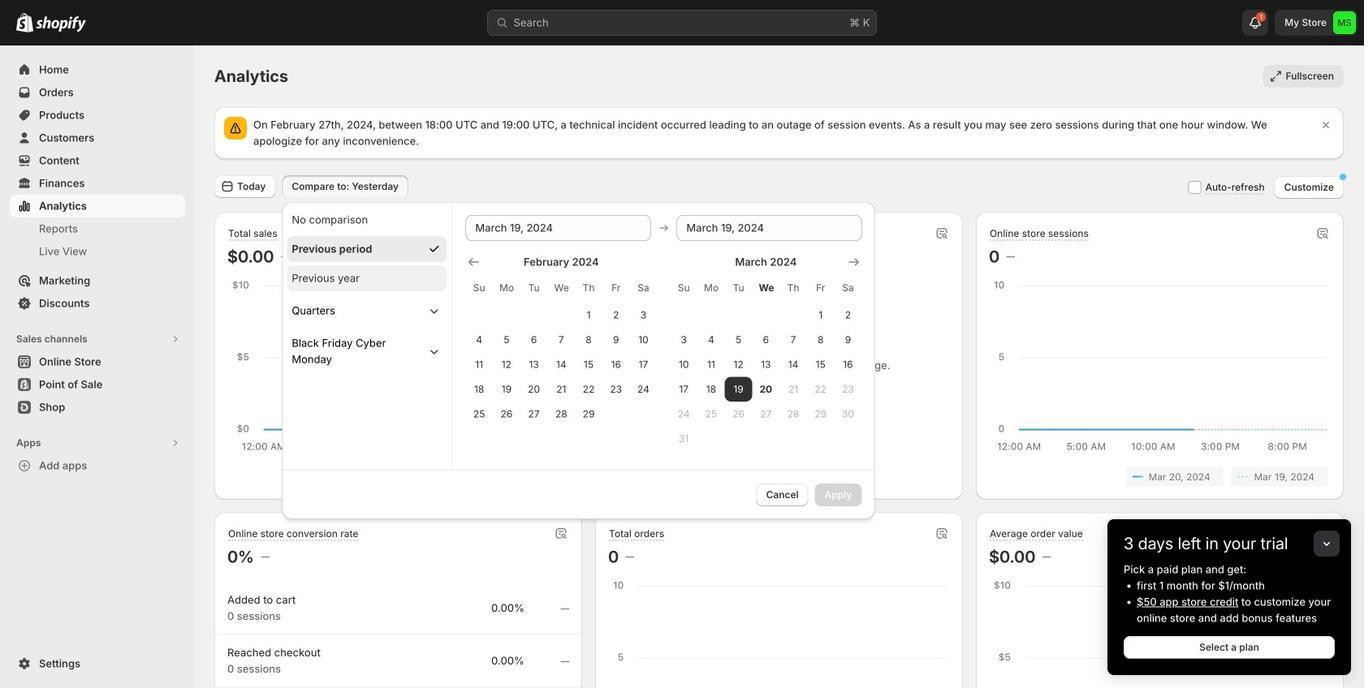 Task type: locate. For each thing, give the bounding box(es) containing it.
2 friday element from the left
[[807, 274, 835, 303]]

2 monday element from the left
[[698, 274, 725, 303]]

1 list from the left
[[231, 468, 566, 487]]

1 saturday element from the left
[[630, 274, 657, 303]]

0 horizontal spatial thursday element
[[575, 274, 603, 303]]

saturday element for wednesday element corresponding to first tuesday element from right
[[835, 274, 862, 303]]

monday element
[[493, 274, 521, 303], [698, 274, 725, 303]]

0 horizontal spatial list
[[231, 468, 566, 487]]

0 horizontal spatial monday element
[[493, 274, 521, 303]]

thursday element
[[575, 274, 603, 303], [780, 274, 807, 303]]

1 horizontal spatial wednesday element
[[753, 274, 780, 303]]

grid
[[466, 254, 657, 427], [670, 254, 862, 452]]

sunday element
[[466, 274, 493, 303], [670, 274, 698, 303]]

1 horizontal spatial monday element
[[698, 274, 725, 303]]

2 sunday element from the left
[[670, 274, 698, 303]]

1 horizontal spatial thursday element
[[780, 274, 807, 303]]

wednesday element
[[548, 274, 575, 303], [753, 274, 780, 303]]

wednesday element for second tuesday element from right
[[548, 274, 575, 303]]

1 horizontal spatial friday element
[[807, 274, 835, 303]]

2 thursday element from the left
[[780, 274, 807, 303]]

saturday element for wednesday element for second tuesday element from right
[[630, 274, 657, 303]]

0 horizontal spatial tuesday element
[[521, 274, 548, 303]]

shopify image
[[36, 16, 86, 32]]

0 horizontal spatial wednesday element
[[548, 274, 575, 303]]

2 saturday element from the left
[[835, 274, 862, 303]]

2 grid from the left
[[670, 254, 862, 452]]

1 friday element from the left
[[603, 274, 630, 303]]

2 wednesday element from the left
[[753, 274, 780, 303]]

1 monday element from the left
[[493, 274, 521, 303]]

1 horizontal spatial grid
[[670, 254, 862, 452]]

1 wednesday element from the left
[[548, 274, 575, 303]]

0 horizontal spatial saturday element
[[630, 274, 657, 303]]

monday element for sunday element corresponding to first tuesday element from right
[[698, 274, 725, 303]]

1 thursday element from the left
[[575, 274, 603, 303]]

1 horizontal spatial list
[[993, 468, 1328, 487]]

saturday element
[[630, 274, 657, 303], [835, 274, 862, 303]]

0 horizontal spatial sunday element
[[466, 274, 493, 303]]

2 list from the left
[[993, 468, 1328, 487]]

0 horizontal spatial grid
[[466, 254, 657, 427]]

1 sunday element from the left
[[466, 274, 493, 303]]

friday element
[[603, 274, 630, 303], [807, 274, 835, 303]]

1 grid from the left
[[466, 254, 657, 427]]

shopify image
[[16, 13, 33, 32]]

1 horizontal spatial tuesday element
[[725, 274, 753, 303]]

2 yyyy-mm-dd text field from the left
[[677, 215, 862, 241]]

tuesday element
[[521, 274, 548, 303], [725, 274, 753, 303]]

1 yyyy-mm-dd text field from the left
[[466, 215, 651, 241]]

YYYY-MM-DD text field
[[466, 215, 651, 241], [677, 215, 862, 241]]

1 horizontal spatial sunday element
[[670, 274, 698, 303]]

list
[[231, 468, 566, 487], [993, 468, 1328, 487]]

1 horizontal spatial saturday element
[[835, 274, 862, 303]]

0 horizontal spatial friday element
[[603, 274, 630, 303]]

1 horizontal spatial yyyy-mm-dd text field
[[677, 215, 862, 241]]

0 horizontal spatial yyyy-mm-dd text field
[[466, 215, 651, 241]]



Task type: describe. For each thing, give the bounding box(es) containing it.
friday element for saturday element corresponding to wednesday element for second tuesday element from right
[[603, 274, 630, 303]]

thursday element for wednesday element for second tuesday element from right
[[575, 274, 603, 303]]

1 tuesday element from the left
[[521, 274, 548, 303]]

my store image
[[1334, 11, 1357, 34]]

2 tuesday element from the left
[[725, 274, 753, 303]]

monday element for sunday element corresponding to second tuesday element from right
[[493, 274, 521, 303]]

thursday element for wednesday element corresponding to first tuesday element from right
[[780, 274, 807, 303]]

sunday element for first tuesday element from right
[[670, 274, 698, 303]]

wednesday element for first tuesday element from right
[[753, 274, 780, 303]]

sunday element for second tuesday element from right
[[466, 274, 493, 303]]

friday element for wednesday element corresponding to first tuesday element from right saturday element
[[807, 274, 835, 303]]



Task type: vqa. For each thing, say whether or not it's contained in the screenshot.
"Thursday" element associated with 2nd the Wednesday element from the left's Saturday element
yes



